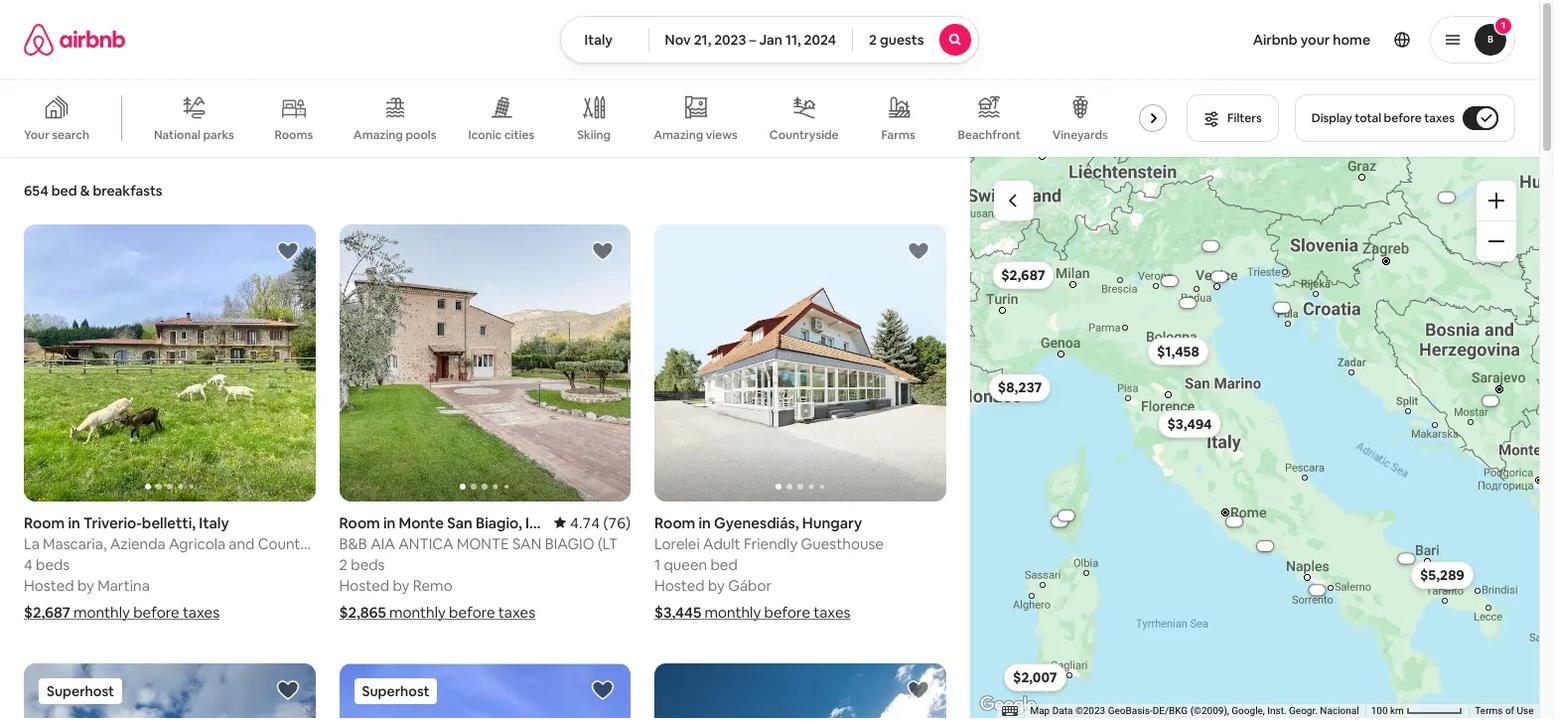 Task type: describe. For each thing, give the bounding box(es) containing it.
parks
[[203, 127, 234, 143]]

$2,687 button
[[992, 261, 1054, 289]]

add to wishlist: room in gyenesdiás, hungary image
[[906, 239, 930, 263]]

nov
[[665, 31, 691, 49]]

©2023
[[1075, 705, 1105, 716]]

before inside b&b aia antica monte san biagio (lt 2 beds hosted by remo $2,865 monthly before taxes
[[449, 603, 495, 622]]

filters
[[1228, 110, 1262, 126]]

in for triverio-
[[68, 513, 80, 532]]

airbnb your home link
[[1241, 19, 1383, 61]]

4.74 out of 5 average rating,  76 reviews image
[[554, 513, 631, 532]]

your
[[24, 127, 49, 143]]

display
[[1312, 110, 1353, 126]]

(©2009),
[[1190, 705, 1229, 716]]

$1,934
[[1057, 512, 1075, 519]]

inst.
[[1267, 705, 1287, 716]]

national parks
[[154, 127, 234, 143]]

1 inside room in gyenesdiás, hungary lorelei adult friendly guesthouse 1 queen bed hosted by gábor $3,445 monthly before taxes
[[655, 555, 661, 574]]

map
[[1030, 705, 1050, 716]]

b&b
[[339, 534, 367, 553]]

$3,445 button
[[1427, 192, 1466, 202]]

4.74
[[570, 513, 600, 532]]

rooms
[[275, 127, 313, 143]]

654
[[24, 182, 48, 200]]

$3,445 inside button
[[1438, 194, 1455, 200]]

$8,237 button
[[988, 373, 1050, 401]]

amazing for amazing pools
[[353, 127, 403, 143]]

0 horizontal spatial italy
[[199, 513, 229, 532]]

your
[[1301, 31, 1330, 49]]

21,
[[694, 31, 711, 49]]

adult
[[703, 534, 741, 553]]

gyenesdiás,
[[714, 513, 799, 532]]

11,
[[786, 31, 801, 49]]

de/bkg
[[1152, 705, 1188, 716]]

hosted inside b&b aia antica monte san biagio (lt 2 beds hosted by remo $2,865 monthly before taxes
[[339, 576, 390, 595]]

hosted inside 4 beds hosted by martina $2,687 monthly before taxes
[[24, 576, 74, 595]]

add to wishlist: hotel room in trnovo, bosnia & herzegovina image
[[276, 678, 300, 702]]

of
[[1505, 705, 1514, 716]]

$3,445 inside room in gyenesdiás, hungary lorelei adult friendly guesthouse 1 queen bed hosted by gábor $3,445 monthly before taxes
[[655, 603, 702, 622]]

100 km
[[1371, 705, 1406, 716]]

pools
[[406, 127, 437, 143]]

skiing
[[577, 127, 611, 143]]

100
[[1371, 705, 1388, 716]]

before right total
[[1384, 110, 1422, 126]]

iconic
[[468, 127, 502, 143]]

654 bed & breakfasts
[[24, 182, 163, 200]]

by inside b&b aia antica monte san biagio (lt 2 beds hosted by remo $2,865 monthly before taxes
[[393, 576, 410, 595]]

1 button
[[1430, 16, 1516, 64]]

4 beds hosted by martina $2,687 monthly before taxes
[[24, 555, 220, 622]]

home
[[1333, 31, 1371, 49]]

gábor
[[728, 576, 772, 595]]

taxes inside 4 beds hosted by martina $2,687 monthly before taxes
[[183, 603, 220, 622]]

nacional
[[1320, 705, 1359, 716]]

map data ©2023 geobasis-de/bkg (©2009), google, inst. geogr. nacional
[[1030, 705, 1359, 716]]

amazing for amazing views
[[654, 127, 704, 143]]

before inside room in gyenesdiás, hungary lorelei adult friendly guesthouse 1 queen bed hosted by gábor $3,445 monthly before taxes
[[764, 603, 811, 622]]

amazing views
[[654, 127, 738, 143]]

belletti,
[[142, 513, 196, 532]]

queen
[[664, 555, 707, 574]]

by inside room in gyenesdiás, hungary lorelei adult friendly guesthouse 1 queen bed hosted by gábor $3,445 monthly before taxes
[[708, 576, 725, 595]]

km
[[1390, 705, 1404, 716]]

san
[[512, 534, 542, 553]]

monthly inside room in gyenesdiás, hungary lorelei adult friendly guesthouse 1 queen bed hosted by gábor $3,445 monthly before taxes
[[705, 603, 761, 622]]

$2,865 inside button
[[1256, 543, 1274, 549]]

$2,687 inside button
[[1001, 266, 1045, 284]]

cities
[[505, 127, 535, 143]]

4
[[24, 555, 32, 574]]

–
[[749, 31, 756, 49]]

zoom out image
[[1488, 233, 1504, 249]]

$3,403 button
[[1199, 271, 1239, 281]]

group containing national parks
[[0, 79, 1175, 157]]

add to wishlist: room in triverio-belletti, italy image
[[276, 239, 300, 263]]

terms
[[1475, 705, 1503, 716]]

countryside
[[770, 127, 839, 143]]

nov 21, 2023 – jan 11, 2024
[[665, 31, 836, 49]]

lorelei
[[655, 534, 700, 553]]

use
[[1517, 705, 1534, 716]]

aia
[[371, 534, 395, 553]]

breakfasts
[[93, 182, 163, 200]]

(76)
[[603, 513, 631, 532]]

add to wishlist: room in monte san biagio, italy image
[[591, 239, 615, 263]]

2024
[[804, 31, 836, 49]]

$5,289 button
[[1411, 561, 1473, 589]]

$2,865 button
[[1245, 541, 1285, 551]]

national
[[154, 127, 201, 143]]

google,
[[1232, 705, 1265, 716]]

2 guests button
[[852, 16, 980, 64]]

geogr.
[[1289, 705, 1318, 716]]

$3,494
[[1167, 415, 1212, 433]]

4.74 (76)
[[570, 513, 631, 532]]

$1,934 button
[[1046, 510, 1086, 520]]

add to wishlist: room in portoscuso, italy image
[[906, 678, 930, 702]]

terms of use
[[1475, 705, 1534, 716]]

filters button
[[1187, 94, 1279, 142]]

monte
[[457, 534, 509, 553]]

vineyards
[[1053, 127, 1108, 143]]

$2,007 button
[[1004, 663, 1066, 691]]

none search field containing italy
[[560, 16, 980, 64]]

taxes inside b&b aia antica monte san biagio (lt 2 beds hosted by remo $2,865 monthly before taxes
[[499, 603, 536, 622]]

$3,725 button
[[1214, 516, 1254, 526]]

terms of use link
[[1475, 705, 1534, 716]]

by inside 4 beds hosted by martina $2,687 monthly before taxes
[[77, 576, 94, 595]]



Task type: vqa. For each thing, say whether or not it's contained in the screenshot.
leftmost wishlist
no



Task type: locate. For each thing, give the bounding box(es) containing it.
hosted down queen
[[655, 576, 705, 595]]

italy button
[[560, 16, 649, 64]]

1 vertical spatial $2,865
[[339, 603, 386, 622]]

1 horizontal spatial beds
[[351, 555, 385, 574]]

(lt
[[598, 534, 618, 553]]

iconic cities
[[468, 127, 535, 143]]

room up 4
[[24, 513, 65, 532]]

taxes down belletti, at the bottom left
[[183, 603, 220, 622]]

1 horizontal spatial room
[[655, 513, 696, 532]]

1 horizontal spatial $3,445
[[1438, 194, 1455, 200]]

by left gábor at the bottom of page
[[708, 576, 725, 595]]

None search field
[[560, 16, 980, 64]]

room in triverio-belletti, italy
[[24, 513, 229, 532]]

2 horizontal spatial monthly
[[705, 603, 761, 622]]

geobasis-
[[1108, 705, 1152, 716]]

room in gyenesdiás, hungary lorelei adult friendly guesthouse 1 queen bed hosted by gábor $3,445 monthly before taxes
[[655, 513, 884, 622]]

add to wishlist: room in borgo valbelluna, italy image
[[591, 678, 615, 702]]

$3,445 left zoom in image
[[1438, 194, 1455, 200]]

1 horizontal spatial hosted
[[339, 576, 390, 595]]

2 room from the left
[[655, 513, 696, 532]]

3 monthly from the left
[[705, 603, 761, 622]]

data
[[1052, 705, 1073, 716]]

nov 21, 2023 – jan 11, 2024 button
[[648, 16, 853, 64]]

0 horizontal spatial $2,865
[[339, 603, 386, 622]]

before
[[1384, 110, 1422, 126], [133, 603, 179, 622], [449, 603, 495, 622], [764, 603, 811, 622]]

$3,403
[[1210, 273, 1228, 280]]

total
[[1355, 110, 1382, 126]]

italy inside "button"
[[585, 31, 613, 49]]

0 horizontal spatial 2
[[339, 555, 348, 574]]

1 vertical spatial 1
[[655, 555, 661, 574]]

google map
showing 20 stays. region
[[970, 157, 1540, 718]]

2 by from the left
[[393, 576, 410, 595]]

in inside room in gyenesdiás, hungary lorelei adult friendly guesthouse 1 queen bed hosted by gábor $3,445 monthly before taxes
[[699, 513, 711, 532]]

beds
[[36, 555, 70, 574], [351, 555, 385, 574]]

search
[[52, 127, 89, 143]]

1 horizontal spatial italy
[[585, 31, 613, 49]]

$2,865
[[1256, 543, 1274, 549], [339, 603, 386, 622]]

monthly down remo
[[389, 603, 446, 622]]

before down gábor at the bottom of page
[[764, 603, 811, 622]]

$2,776
[[1202, 242, 1219, 249]]

0 horizontal spatial $3,445
[[655, 603, 702, 622]]

$2,687
[[1001, 266, 1045, 284], [24, 603, 70, 622]]

airbnb
[[1253, 31, 1298, 49]]

room inside room in gyenesdiás, hungary lorelei adult friendly guesthouse 1 queen bed hosted by gábor $3,445 monthly before taxes
[[655, 513, 696, 532]]

0 horizontal spatial amazing
[[353, 127, 403, 143]]

1
[[1502, 19, 1506, 32], [655, 555, 661, 574]]

$2,007
[[1013, 668, 1057, 686]]

in for gyenesdiás,
[[699, 513, 711, 532]]

hosted inside room in gyenesdiás, hungary lorelei adult friendly guesthouse 1 queen bed hosted by gábor $3,445 monthly before taxes
[[655, 576, 705, 595]]

beachfront
[[958, 127, 1021, 143]]

2 inside button
[[869, 31, 877, 49]]

1 beds from the left
[[36, 555, 70, 574]]

2023
[[714, 31, 746, 49]]

room for room in triverio-belletti, italy
[[24, 513, 65, 532]]

taxes inside room in gyenesdiás, hungary lorelei adult friendly guesthouse 1 queen bed hosted by gábor $3,445 monthly before taxes
[[814, 603, 851, 622]]

1 vertical spatial bed
[[711, 555, 738, 574]]

0 vertical spatial 1
[[1502, 19, 1506, 32]]

hungary
[[802, 513, 862, 532]]

0 horizontal spatial hosted
[[24, 576, 74, 595]]

0 vertical spatial $3,445
[[1438, 194, 1455, 200]]

jan
[[759, 31, 783, 49]]

bed down adult
[[711, 555, 738, 574]]

1 horizontal spatial $2,687
[[1001, 266, 1045, 284]]

triverio-
[[84, 513, 142, 532]]

$2,687 inside 4 beds hosted by martina $2,687 monthly before taxes
[[24, 603, 70, 622]]

remo
[[413, 576, 453, 595]]

amazing
[[654, 127, 704, 143], [353, 127, 403, 143]]

before inside 4 beds hosted by martina $2,687 monthly before taxes
[[133, 603, 179, 622]]

2 horizontal spatial by
[[708, 576, 725, 595]]

friendly
[[744, 534, 798, 553]]

monthly inside b&b aia antica monte san biagio (lt 2 beds hosted by remo $2,865 monthly before taxes
[[389, 603, 446, 622]]

farms
[[882, 127, 916, 143]]

0 horizontal spatial 1
[[655, 555, 661, 574]]

$2,865 inside b&b aia antica monte san biagio (lt 2 beds hosted by remo $2,865 monthly before taxes
[[339, 603, 386, 622]]

$8,237
[[997, 378, 1042, 396]]

0 vertical spatial italy
[[585, 31, 613, 49]]

room for room in gyenesdiás, hungary lorelei adult friendly guesthouse 1 queen bed hosted by gábor $3,445 monthly before taxes
[[655, 513, 696, 532]]

zoom in image
[[1488, 193, 1504, 209]]

1 horizontal spatial monthly
[[389, 603, 446, 622]]

monthly
[[74, 603, 130, 622], [389, 603, 446, 622], [705, 603, 761, 622]]

$3,445
[[1438, 194, 1455, 200], [655, 603, 702, 622]]

1 in from the left
[[68, 513, 80, 532]]

0 vertical spatial $2,865
[[1256, 543, 1274, 549]]

monthly down gábor at the bottom of page
[[705, 603, 761, 622]]

monthly down martina
[[74, 603, 130, 622]]

italy left the nov
[[585, 31, 613, 49]]

beds inside 4 beds hosted by martina $2,687 monthly before taxes
[[36, 555, 70, 574]]

1 horizontal spatial in
[[699, 513, 711, 532]]

0 horizontal spatial by
[[77, 576, 94, 595]]

views
[[706, 127, 738, 143]]

airbnb your home
[[1253, 31, 1371, 49]]

guesthouse
[[801, 534, 884, 553]]

by left martina
[[77, 576, 94, 595]]

1 horizontal spatial amazing
[[654, 127, 704, 143]]

$2,776 button
[[1190, 241, 1230, 251]]

$1,458
[[1157, 342, 1199, 360]]

$3,494 button
[[1158, 410, 1221, 438]]

biagio
[[545, 534, 595, 553]]

beds inside b&b aia antica monte san biagio (lt 2 beds hosted by remo $2,865 monthly before taxes
[[351, 555, 385, 574]]

0 vertical spatial 2
[[869, 31, 877, 49]]

2 horizontal spatial hosted
[[655, 576, 705, 595]]

2 inside b&b aia antica monte san biagio (lt 2 beds hosted by remo $2,865 monthly before taxes
[[339, 555, 348, 574]]

0 horizontal spatial $2,687
[[24, 603, 70, 622]]

1 vertical spatial $3,445
[[655, 603, 702, 622]]

beds down b&b
[[351, 555, 385, 574]]

bed inside room in gyenesdiás, hungary lorelei adult friendly guesthouse 1 queen bed hosted by gábor $3,445 monthly before taxes
[[711, 555, 738, 574]]

1 horizontal spatial by
[[393, 576, 410, 595]]

2 guests
[[869, 31, 924, 49]]

1 monthly from the left
[[74, 603, 130, 622]]

martina
[[98, 576, 150, 595]]

2
[[869, 31, 877, 49], [339, 555, 348, 574]]

$3,725
[[1226, 518, 1243, 524]]

1 vertical spatial $2,687
[[24, 603, 70, 622]]

monthly inside 4 beds hosted by martina $2,687 monthly before taxes
[[74, 603, 130, 622]]

room up lorelei
[[655, 513, 696, 532]]

1 horizontal spatial bed
[[711, 555, 738, 574]]

hosted
[[24, 576, 74, 595], [339, 576, 390, 595], [655, 576, 705, 595]]

1 room from the left
[[24, 513, 65, 532]]

$3,445 down queen
[[655, 603, 702, 622]]

in
[[68, 513, 80, 532], [699, 513, 711, 532]]

0 vertical spatial bed
[[51, 182, 77, 200]]

2 beds from the left
[[351, 555, 385, 574]]

in left triverio-
[[68, 513, 80, 532]]

3 hosted from the left
[[655, 576, 705, 595]]

1 horizontal spatial $2,865
[[1256, 543, 1274, 549]]

hosted down b&b
[[339, 576, 390, 595]]

amazing pools
[[353, 127, 437, 143]]

2 left guests
[[869, 31, 877, 49]]

google image
[[975, 692, 1041, 718]]

2 monthly from the left
[[389, 603, 446, 622]]

guests
[[880, 31, 924, 49]]

1 hosted from the left
[[24, 576, 74, 595]]

keyboard shortcuts image
[[1002, 707, 1018, 717]]

by left remo
[[393, 576, 410, 595]]

amazing left pools
[[353, 127, 403, 143]]

taxes down guesthouse
[[814, 603, 851, 622]]

$1,458 button
[[1148, 337, 1208, 365]]

before down remo
[[449, 603, 495, 622]]

1 horizontal spatial 1
[[1502, 19, 1506, 32]]

0 horizontal spatial room
[[24, 513, 65, 532]]

0 vertical spatial $2,687
[[1001, 266, 1045, 284]]

2 down b&b
[[339, 555, 348, 574]]

$5,289
[[1420, 566, 1464, 584]]

1 vertical spatial 2
[[339, 555, 348, 574]]

1 vertical spatial italy
[[199, 513, 229, 532]]

taxes down 'san'
[[499, 603, 536, 622]]

0 horizontal spatial in
[[68, 513, 80, 532]]

amazing left views
[[654, 127, 704, 143]]

beds right 4
[[36, 555, 70, 574]]

italy right belletti, at the bottom left
[[199, 513, 229, 532]]

taxes right total
[[1425, 110, 1455, 126]]

0 horizontal spatial bed
[[51, 182, 77, 200]]

0 horizontal spatial beds
[[36, 555, 70, 574]]

3 by from the left
[[708, 576, 725, 595]]

profile element
[[1004, 0, 1516, 79]]

b&b aia antica monte san biagio (lt 2 beds hosted by remo $2,865 monthly before taxes
[[339, 534, 618, 622]]

2 in from the left
[[699, 513, 711, 532]]

&
[[80, 182, 90, 200]]

100 km button
[[1365, 704, 1469, 718]]

hosted down 4
[[24, 576, 74, 595]]

bed left the & on the left of the page
[[51, 182, 77, 200]]

0 horizontal spatial monthly
[[74, 603, 130, 622]]

by
[[77, 576, 94, 595], [393, 576, 410, 595], [708, 576, 725, 595]]

in up adult
[[699, 513, 711, 532]]

1 by from the left
[[77, 576, 94, 595]]

group
[[0, 79, 1175, 157], [24, 225, 315, 501], [339, 225, 631, 501], [655, 225, 946, 501], [24, 663, 315, 718], [339, 663, 631, 718], [655, 663, 946, 718]]

bed
[[51, 182, 77, 200], [711, 555, 738, 574]]

before down martina
[[133, 603, 179, 622]]

1 horizontal spatial 2
[[869, 31, 877, 49]]

2 hosted from the left
[[339, 576, 390, 595]]

your search
[[24, 127, 89, 143]]

antica
[[399, 534, 454, 553]]

1 inside dropdown button
[[1502, 19, 1506, 32]]



